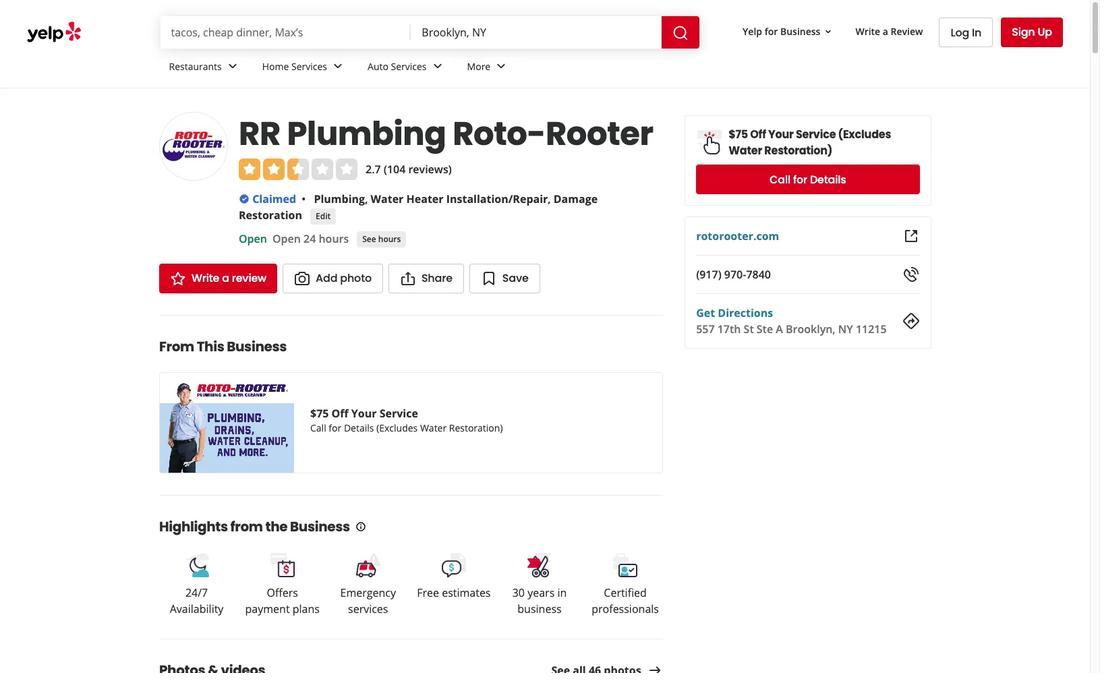 Task type: describe. For each thing, give the bounding box(es) containing it.
highlights from the business
[[159, 518, 350, 537]]

write a review link
[[159, 264, 277, 294]]

services for auto services
[[391, 60, 427, 73]]

emergency
[[341, 586, 396, 601]]

24 directions v2 image
[[904, 313, 920, 329]]

directions
[[718, 306, 773, 321]]

rr plumbing roto-rooter
[[239, 111, 654, 157]]

see hours link
[[357, 232, 407, 248]]

from
[[231, 518, 263, 537]]

16 chevron down v2 image
[[824, 26, 835, 37]]

$75 off your service (excludes water restoration)
[[729, 127, 891, 159]]

write for write a review
[[856, 25, 881, 38]]

log in link
[[940, 18, 994, 47]]

24 chevron down v2 image for restaurants
[[225, 58, 241, 75]]

your for restoration)
[[768, 127, 794, 142]]

log
[[951, 25, 970, 40]]

save
[[503, 271, 529, 286]]

edit
[[316, 211, 331, 222]]

business categories element
[[158, 49, 1064, 88]]

get directions link
[[696, 306, 773, 321]]

installation/repair
[[447, 192, 548, 207]]

plumbing , water heater installation/repair ,
[[314, 192, 554, 207]]

$75 off your service call for details (excludes water restoration)
[[310, 407, 503, 435]]

home services
[[262, 60, 327, 73]]

write for write a review
[[192, 271, 219, 286]]

photo
[[340, 271, 372, 286]]

(917)
[[696, 267, 722, 282]]

24 share v2 image
[[400, 271, 416, 287]]

emergency_services image
[[355, 552, 382, 579]]

plans
[[293, 602, 320, 617]]

search image
[[673, 25, 689, 41]]

rotorooter.com
[[696, 229, 779, 244]]

add photo link
[[283, 264, 383, 294]]

call for details
[[770, 172, 846, 187]]

services
[[348, 602, 388, 617]]

none field near
[[422, 25, 651, 40]]

restaurants
[[169, 60, 222, 73]]

the
[[266, 518, 288, 537]]

7840
[[746, 267, 771, 282]]

brooklyn,
[[786, 322, 836, 337]]

damage
[[554, 192, 598, 207]]

business for from this business
[[227, 338, 287, 357]]

more
[[467, 60, 491, 73]]

for for call
[[793, 172, 808, 187]]

in
[[973, 25, 982, 40]]

your for details
[[352, 407, 377, 421]]

restaurants link
[[158, 49, 252, 88]]

auto
[[368, 60, 389, 73]]

certified professionals
[[592, 586, 659, 617]]

(excludes inside $75 off your service call for details (excludes water restoration)
[[377, 422, 418, 435]]

st
[[744, 322, 754, 337]]

restoration) inside $75 off your service (excludes water restoration)
[[765, 143, 833, 159]]

0 horizontal spatial hours
[[319, 232, 349, 247]]

save button
[[470, 264, 540, 294]]

auto services
[[368, 60, 427, 73]]

share button
[[389, 264, 464, 294]]

1 horizontal spatial hours
[[378, 233, 401, 245]]

24 phone v2 image
[[904, 267, 920, 283]]

24 chevron down v2 image for auto services
[[430, 58, 446, 75]]

claimed link
[[253, 192, 296, 207]]

2 , from the left
[[548, 192, 551, 207]]

payment
[[245, 602, 290, 617]]

2.7 (104 reviews)
[[366, 162, 452, 177]]

$75 for $75 off your service call for details (excludes water restoration)
[[310, 407, 329, 421]]

24_7_availability image
[[183, 552, 210, 579]]

for inside $75 off your service call for details (excludes water restoration)
[[329, 422, 342, 435]]

(917) 970-7840
[[696, 267, 771, 282]]

from this business
[[159, 338, 287, 357]]

plumbing link
[[314, 192, 365, 207]]

yelp for business button
[[738, 19, 840, 44]]

see hours
[[363, 233, 401, 245]]

24 camera v2 image
[[294, 271, 311, 287]]

$75 for $75 off your service (excludes water restoration)
[[729, 127, 748, 142]]

2.7
[[366, 162, 381, 177]]

offers payment plans
[[245, 586, 320, 617]]

years_in_business image
[[526, 552, 553, 579]]

up
[[1038, 24, 1053, 40]]

review
[[232, 271, 267, 286]]

free estimates
[[417, 586, 491, 601]]

see
[[363, 233, 376, 245]]

log in
[[951, 25, 982, 40]]

sign
[[1013, 24, 1036, 40]]

24 chevron down v2 image for home services
[[330, 58, 346, 75]]

24
[[304, 232, 316, 247]]

none field find
[[171, 25, 400, 40]]

16 claim filled v2 image
[[239, 194, 250, 205]]

rr
[[239, 111, 281, 157]]

from
[[159, 338, 194, 357]]

1 vertical spatial water
[[371, 192, 404, 207]]

more link
[[457, 49, 521, 88]]

11215
[[856, 322, 887, 337]]

professionals
[[592, 602, 659, 617]]

damage restoration link
[[239, 192, 598, 223]]

in
[[558, 586, 567, 601]]

add photo
[[316, 271, 372, 286]]

estimates
[[442, 586, 491, 601]]



Task type: locate. For each thing, give the bounding box(es) containing it.
2 horizontal spatial business
[[781, 25, 821, 38]]

2.7 star rating image
[[239, 159, 358, 180]]

24 chevron down v2 image inside auto services link
[[430, 58, 446, 75]]

open down 'restoration'
[[239, 232, 267, 247]]

2 vertical spatial for
[[329, 422, 342, 435]]

plumbing
[[287, 111, 446, 157], [314, 192, 365, 207]]

restoration
[[239, 208, 302, 223]]

4 24 chevron down v2 image from the left
[[494, 58, 510, 75]]

share
[[422, 271, 453, 286]]

30 years in business
[[513, 586, 567, 617]]

1 horizontal spatial business
[[290, 518, 350, 537]]

your
[[768, 127, 794, 142], [352, 407, 377, 421]]

services
[[292, 60, 327, 73], [391, 60, 427, 73]]

None search field
[[160, 16, 703, 49]]

ste
[[757, 322, 773, 337]]

0 vertical spatial call
[[770, 172, 791, 187]]

557
[[696, 322, 715, 337]]

0 horizontal spatial your
[[352, 407, 377, 421]]

1 horizontal spatial open
[[273, 232, 301, 247]]

off inside $75 off your service (excludes water restoration)
[[750, 127, 766, 142]]

0 vertical spatial details
[[810, 172, 846, 187]]

0 vertical spatial water
[[729, 143, 762, 159]]

970-
[[724, 267, 746, 282]]

1 horizontal spatial none field
[[422, 25, 651, 40]]

home
[[262, 60, 289, 73]]

1 vertical spatial for
[[793, 172, 808, 187]]

1 horizontal spatial a
[[883, 25, 889, 38]]

0 vertical spatial write
[[856, 25, 881, 38]]

1 none field from the left
[[171, 25, 400, 40]]

rotorooter.com link
[[696, 229, 779, 244]]

plumbing up the edit
[[314, 192, 365, 207]]

a inside write a review link
[[222, 271, 229, 286]]

write a review
[[192, 271, 267, 286]]

0 vertical spatial off
[[750, 127, 766, 142]]

0 horizontal spatial details
[[344, 422, 374, 435]]

roto-
[[453, 111, 546, 157]]

24 chevron down v2 image inside restaurants link
[[225, 58, 241, 75]]

off inside $75 off your service call for details (excludes water restoration)
[[332, 407, 349, 421]]

Find text field
[[171, 25, 400, 40]]

0 vertical spatial business
[[781, 25, 821, 38]]

call for details link
[[696, 165, 920, 194]]

(104
[[384, 162, 406, 177]]

0 horizontal spatial (excludes
[[377, 422, 418, 435]]

water inside $75 off your service (excludes water restoration)
[[729, 143, 762, 159]]

from this business element
[[138, 315, 663, 474]]

17th
[[718, 322, 741, 337]]

services right auto
[[391, 60, 427, 73]]

write right 24 star v2 icon
[[192, 271, 219, 286]]

write left review at the right top of the page
[[856, 25, 881, 38]]

1 vertical spatial (excludes
[[377, 422, 418, 435]]

a inside write a review link
[[883, 25, 889, 38]]

write
[[856, 25, 881, 38], [192, 271, 219, 286]]

0 vertical spatial service
[[796, 127, 836, 142]]

business for yelp for business
[[781, 25, 821, 38]]

24 chevron down v2 image
[[225, 58, 241, 75], [330, 58, 346, 75], [430, 58, 446, 75], [494, 58, 510, 75]]

a for review
[[222, 271, 229, 286]]

0 horizontal spatial write
[[192, 271, 219, 286]]

hours
[[319, 232, 349, 247], [378, 233, 401, 245]]

a
[[776, 322, 783, 337]]

1 horizontal spatial $75
[[729, 127, 748, 142]]

write a review
[[856, 25, 924, 38]]

business right this
[[227, 338, 287, 357]]

2 vertical spatial water
[[420, 422, 447, 435]]

your inside $75 off your service call for details (excludes water restoration)
[[352, 407, 377, 421]]

0 horizontal spatial open
[[239, 232, 267, 247]]

24/7 availability
[[170, 586, 224, 617]]

1 vertical spatial call
[[310, 422, 326, 435]]

1 horizontal spatial call
[[770, 172, 791, 187]]

none field up 'home services'
[[171, 25, 400, 40]]

sign up link
[[1002, 18, 1064, 47]]

plumbing up 2.7
[[287, 111, 446, 157]]

24 chevron down v2 image for more
[[494, 58, 510, 75]]

auto services link
[[357, 49, 457, 88]]

business logo image
[[159, 112, 228, 181]]

off for water
[[750, 127, 766, 142]]

sign up
[[1013, 24, 1053, 40]]

0 horizontal spatial none field
[[171, 25, 400, 40]]

yelp
[[743, 25, 763, 38]]

details
[[810, 172, 846, 187], [344, 422, 374, 435]]

a
[[883, 25, 889, 38], [222, 271, 229, 286]]

24 external link v2 image
[[904, 228, 920, 244]]

certified
[[604, 586, 647, 601]]

1 horizontal spatial off
[[750, 127, 766, 142]]

open left 24
[[273, 232, 301, 247]]

emergency services
[[341, 586, 396, 617]]

restoration) inside $75 off your service call for details (excludes water restoration)
[[449, 422, 503, 435]]

availability
[[170, 602, 224, 617]]

, left 'damage'
[[548, 192, 551, 207]]

heater
[[407, 192, 444, 207]]

business
[[518, 602, 562, 617]]

1 horizontal spatial details
[[810, 172, 846, 187]]

0 vertical spatial your
[[768, 127, 794, 142]]

1 horizontal spatial (excludes
[[838, 127, 891, 142]]

1 vertical spatial a
[[222, 271, 229, 286]]

a left review at the right top of the page
[[883, 25, 889, 38]]

,
[[365, 192, 368, 207], [548, 192, 551, 207]]

0 vertical spatial restoration)
[[765, 143, 833, 159]]

service inside $75 off your service (excludes water restoration)
[[796, 127, 836, 142]]

home services link
[[252, 49, 357, 88]]

years
[[528, 586, 555, 601]]

2 services from the left
[[391, 60, 427, 73]]

(104 reviews) link
[[384, 162, 452, 177]]

1 vertical spatial your
[[352, 407, 377, 421]]

1 vertical spatial restoration)
[[449, 422, 503, 435]]

0 horizontal spatial ,
[[365, 192, 368, 207]]

0 horizontal spatial restoration)
[[449, 422, 503, 435]]

0 horizontal spatial call
[[310, 422, 326, 435]]

1 vertical spatial off
[[332, 407, 349, 421]]

0 horizontal spatial for
[[329, 422, 342, 435]]

highlights
[[159, 518, 228, 537]]

1 vertical spatial business
[[227, 338, 287, 357]]

24 chevron down v2 image right more
[[494, 58, 510, 75]]

None field
[[171, 25, 400, 40], [422, 25, 651, 40]]

get directions 557 17th st ste a brooklyn, ny 11215
[[696, 306, 887, 337]]

1 , from the left
[[365, 192, 368, 207]]

reviews)
[[409, 162, 452, 177]]

24 chevron down v2 image left auto
[[330, 58, 346, 75]]

2 none field from the left
[[422, 25, 651, 40]]

open open 24 hours
[[239, 232, 349, 247]]

hours right 24
[[319, 232, 349, 247]]

yelp for business
[[743, 25, 821, 38]]

2 horizontal spatial water
[[729, 143, 762, 159]]

24 chevron down v2 image inside home services link
[[330, 58, 346, 75]]

1 horizontal spatial ,
[[548, 192, 551, 207]]

0 horizontal spatial services
[[292, 60, 327, 73]]

0 horizontal spatial water
[[371, 192, 404, 207]]

a for review
[[883, 25, 889, 38]]

1 vertical spatial plumbing
[[314, 192, 365, 207]]

0 vertical spatial $75
[[729, 127, 748, 142]]

service for restoration)
[[796, 127, 836, 142]]

service for details
[[380, 407, 418, 421]]

0 horizontal spatial business
[[227, 338, 287, 357]]

damage restoration
[[239, 192, 598, 223]]

1 horizontal spatial for
[[765, 25, 778, 38]]

review
[[891, 25, 924, 38]]

24 chevron down v2 image inside more 'link'
[[494, 58, 510, 75]]

call inside $75 off your service call for details (excludes water restoration)
[[310, 422, 326, 435]]

1 vertical spatial details
[[344, 422, 374, 435]]

$75 inside $75 off your service call for details (excludes water restoration)
[[310, 407, 329, 421]]

details inside $75 off your service call for details (excludes water restoration)
[[344, 422, 374, 435]]

2 horizontal spatial for
[[793, 172, 808, 187]]

0 horizontal spatial off
[[332, 407, 349, 421]]

1 horizontal spatial services
[[391, 60, 427, 73]]

24/7
[[186, 586, 208, 601]]

, down 2.7
[[365, 192, 368, 207]]

1 horizontal spatial restoration)
[[765, 143, 833, 159]]

24 chevron down v2 image right restaurants
[[225, 58, 241, 75]]

off for for
[[332, 407, 349, 421]]

1 vertical spatial write
[[192, 271, 219, 286]]

1 24 chevron down v2 image from the left
[[225, 58, 241, 75]]

2 vertical spatial business
[[290, 518, 350, 537]]

0 vertical spatial a
[[883, 25, 889, 38]]

this
[[197, 338, 224, 357]]

1 vertical spatial $75
[[310, 407, 329, 421]]

(excludes inside $75 off your service (excludes water restoration)
[[838, 127, 891, 142]]

30
[[513, 586, 525, 601]]

claimed
[[253, 192, 296, 207]]

Near text field
[[422, 25, 651, 40]]

a left review
[[222, 271, 229, 286]]

rooter
[[546, 111, 654, 157]]

for
[[765, 25, 778, 38], [793, 172, 808, 187], [329, 422, 342, 435]]

1 horizontal spatial water
[[420, 422, 447, 435]]

service inside $75 off your service call for details (excludes water restoration)
[[380, 407, 418, 421]]

24 arrow right v2 image
[[647, 663, 663, 674]]

24 chevron down v2 image right auto services
[[430, 58, 446, 75]]

info icon image
[[355, 522, 366, 532], [355, 522, 366, 532]]

get
[[696, 306, 715, 321]]

call
[[770, 172, 791, 187], [310, 422, 326, 435]]

none field up more 'link'
[[422, 25, 651, 40]]

service
[[796, 127, 836, 142], [380, 407, 418, 421]]

water heater installation/repair link
[[371, 192, 548, 207]]

0 horizontal spatial a
[[222, 271, 229, 286]]

water inside $75 off your service call for details (excludes water restoration)
[[420, 422, 447, 435]]

free
[[417, 586, 439, 601]]

services right "home"
[[292, 60, 327, 73]]

1 horizontal spatial write
[[856, 25, 881, 38]]

1 vertical spatial service
[[380, 407, 418, 421]]

ny
[[838, 322, 853, 337]]

1 horizontal spatial your
[[768, 127, 794, 142]]

business right the
[[290, 518, 350, 537]]

certified_professionals image
[[612, 552, 639, 579]]

3 24 chevron down v2 image from the left
[[430, 58, 446, 75]]

restoration)
[[765, 143, 833, 159], [449, 422, 503, 435]]

business inside button
[[781, 25, 821, 38]]

free_estimates image
[[441, 552, 468, 579]]

business left 16 chevron down v2 image
[[781, 25, 821, 38]]

for inside button
[[765, 25, 778, 38]]

0 vertical spatial for
[[765, 25, 778, 38]]

your inside $75 off your service (excludes water restoration)
[[768, 127, 794, 142]]

edit button
[[310, 209, 336, 225]]

off
[[750, 127, 766, 142], [332, 407, 349, 421]]

0 vertical spatial plumbing
[[287, 111, 446, 157]]

$75 inside $75 off your service (excludes water restoration)
[[729, 127, 748, 142]]

services for home services
[[292, 60, 327, 73]]

offers_payment_plans image
[[269, 552, 296, 579]]

24 star v2 image
[[170, 271, 186, 287]]

24 save outline v2 image
[[481, 271, 497, 287]]

1 horizontal spatial service
[[796, 127, 836, 142]]

1 services from the left
[[292, 60, 327, 73]]

hours right see
[[378, 233, 401, 245]]

1 open from the left
[[239, 232, 267, 247]]

2 24 chevron down v2 image from the left
[[330, 58, 346, 75]]

0 vertical spatial (excludes
[[838, 127, 891, 142]]

for for yelp
[[765, 25, 778, 38]]

2 open from the left
[[273, 232, 301, 247]]

0 horizontal spatial service
[[380, 407, 418, 421]]

0 horizontal spatial $75
[[310, 407, 329, 421]]



Task type: vqa. For each thing, say whether or not it's contained in the screenshot.
also on the left of page
no



